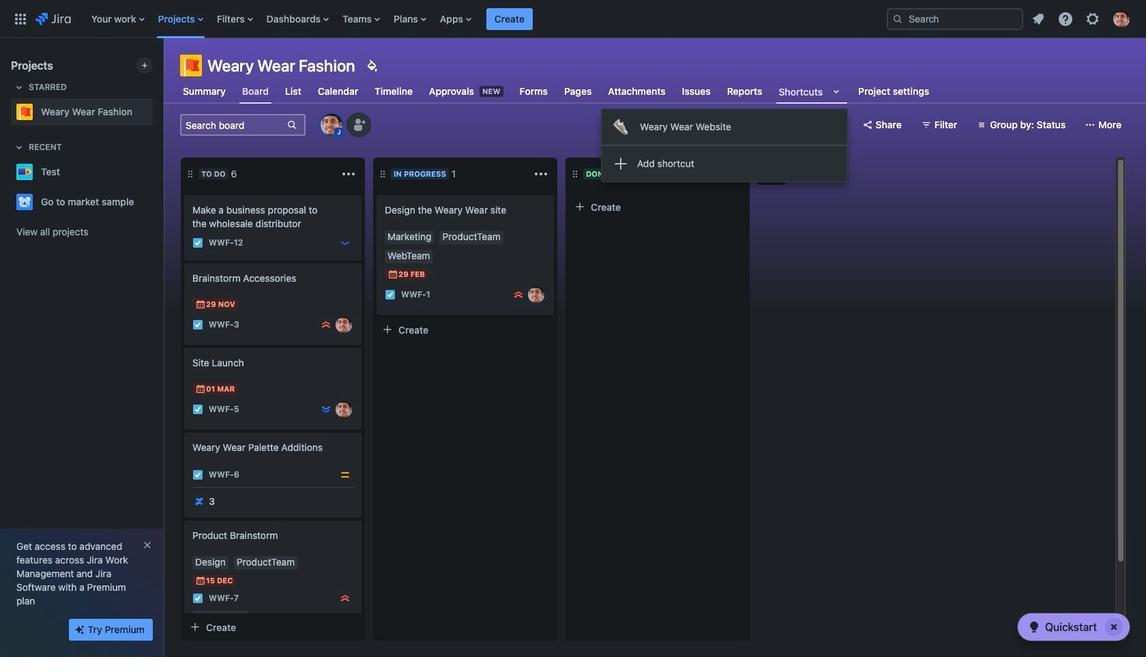 Task type: vqa. For each thing, say whether or not it's contained in the screenshot.
to inside the button
no



Task type: locate. For each thing, give the bounding box(es) containing it.
task image
[[192, 319, 203, 330], [192, 470, 203, 481]]

create image
[[176, 339, 192, 355], [176, 423, 192, 440], [176, 511, 192, 528]]

due date: 29 november 2023 image
[[195, 299, 206, 310], [195, 299, 206, 310]]

tab list
[[172, 79, 941, 104]]

collapse starred projects image
[[11, 79, 27, 96]]

due date: 29 february 2024 image
[[388, 269, 399, 280]]

banner
[[0, 0, 1147, 38]]

0 horizontal spatial list
[[84, 0, 876, 38]]

column actions menu image
[[341, 166, 357, 182]]

highest image
[[513, 289, 524, 300], [340, 593, 351, 604]]

jira image
[[35, 11, 71, 27], [35, 11, 71, 27]]

1 task image from the top
[[192, 319, 203, 330]]

0 vertical spatial highest image
[[513, 289, 524, 300]]

2 james peterson image from the top
[[336, 401, 352, 418]]

james peterson image for highest icon
[[336, 317, 352, 333]]

close premium upgrade banner image
[[142, 540, 153, 551]]

due date: 01 march 2024 image
[[195, 384, 206, 395]]

james peterson image
[[528, 287, 545, 303]]

lowest image
[[321, 404, 332, 415]]

task image
[[192, 238, 203, 248], [385, 289, 396, 300], [192, 404, 203, 415], [192, 593, 203, 604]]

1 james peterson image from the top
[[336, 317, 352, 333]]

remove from starred image
[[149, 104, 165, 120]]

highest image
[[321, 319, 332, 330]]

james peterson image right highest icon
[[336, 317, 352, 333]]

settings image
[[1085, 11, 1102, 27]]

0 vertical spatial create image
[[176, 339, 192, 355]]

menu
[[602, 109, 848, 182]]

2 create image from the top
[[176, 423, 192, 440]]

None search field
[[887, 8, 1024, 30]]

sidebar navigation image
[[149, 55, 179, 82]]

0 vertical spatial task image
[[192, 319, 203, 330]]

james peterson image for lowest image
[[336, 401, 352, 418]]

0 horizontal spatial column actions menu image
[[533, 166, 549, 182]]

low image
[[340, 238, 351, 248]]

1 vertical spatial james peterson image
[[336, 401, 352, 418]]

0 vertical spatial james peterson image
[[336, 317, 352, 333]]

james peterson image
[[336, 317, 352, 333], [336, 401, 352, 418]]

column actions menu image
[[533, 166, 549, 182], [726, 166, 742, 182]]

2 task image from the top
[[192, 470, 203, 481]]

create image
[[176, 186, 192, 202], [369, 186, 385, 202], [176, 254, 192, 270]]

0 horizontal spatial highest image
[[340, 593, 351, 604]]

confluence image
[[194, 496, 205, 507], [194, 496, 205, 507]]

list item
[[487, 0, 533, 38]]

add people image
[[351, 117, 367, 133]]

1 horizontal spatial highest image
[[513, 289, 524, 300]]

1 vertical spatial task image
[[192, 470, 203, 481]]

add to starred image
[[149, 164, 165, 180]]

1 vertical spatial create image
[[176, 423, 192, 440]]

2 vertical spatial create image
[[176, 511, 192, 528]]

1 horizontal spatial column actions menu image
[[726, 166, 742, 182]]

list
[[84, 0, 876, 38], [1027, 6, 1138, 31]]

james peterson image right lowest image
[[336, 401, 352, 418]]

due date: 15 december 2023 image
[[195, 575, 206, 586], [195, 575, 206, 586]]



Task type: describe. For each thing, give the bounding box(es) containing it.
1 column actions menu image from the left
[[533, 166, 549, 182]]

show subtasks image
[[226, 612, 242, 629]]

check image
[[1026, 619, 1043, 635]]

your profile and settings image
[[1114, 11, 1130, 27]]

due date: 01 march 2024 image
[[195, 384, 206, 395]]

3 create image from the top
[[176, 511, 192, 528]]

1 horizontal spatial list
[[1027, 6, 1138, 31]]

1 create image from the top
[[176, 339, 192, 355]]

Search board text field
[[182, 115, 285, 134]]

1 vertical spatial highest image
[[340, 593, 351, 604]]

create project image
[[139, 60, 150, 71]]

due date: 29 february 2024 image
[[388, 269, 399, 280]]

search image
[[893, 13, 904, 24]]

create column image
[[764, 163, 780, 180]]

notifications image
[[1031, 11, 1047, 27]]

collapse image
[[704, 166, 720, 182]]

appswitcher icon image
[[12, 11, 29, 27]]

2 column actions menu image from the left
[[726, 166, 742, 182]]

Search field
[[887, 8, 1024, 30]]

medium image
[[340, 470, 351, 481]]

add to starred image
[[149, 194, 165, 210]]

help image
[[1058, 11, 1074, 27]]

dismiss quickstart image
[[1104, 616, 1125, 638]]

collapse recent projects image
[[11, 139, 27, 156]]

set project background image
[[364, 57, 380, 74]]

primary element
[[8, 0, 876, 38]]



